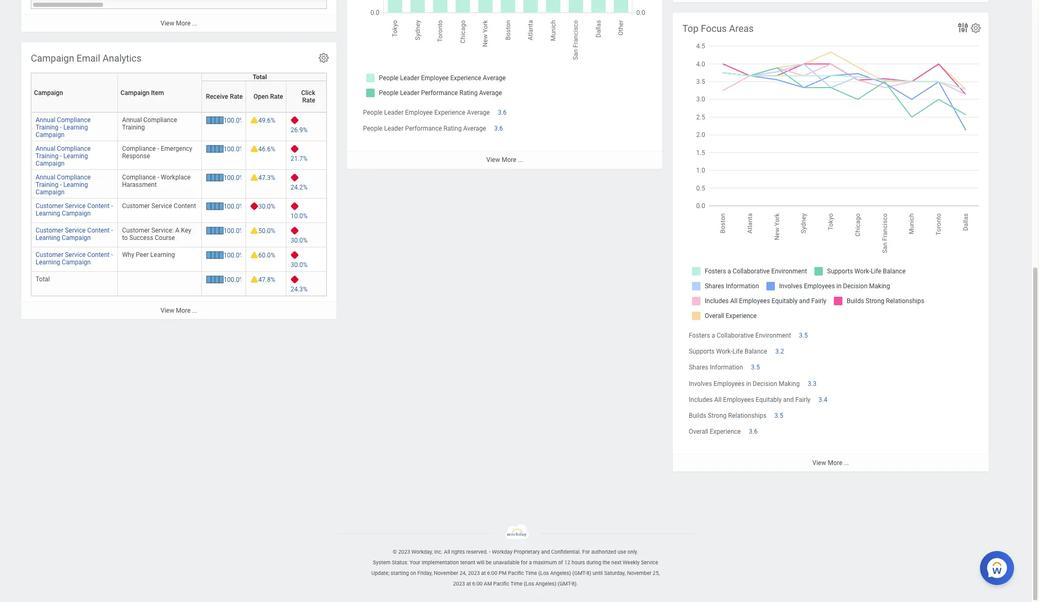 Task type: locate. For each thing, give the bounding box(es) containing it.
0 vertical spatial 30.0%
[[258, 203, 275, 211]]

experience
[[434, 109, 465, 116], [710, 428, 741, 436]]

content for 60.0%
[[87, 251, 110, 259]]

3.6 button
[[498, 108, 508, 117], [494, 125, 505, 133], [749, 428, 759, 436]]

3.5 down balance
[[751, 364, 760, 372]]

30.0% up the 50.0%
[[258, 203, 275, 211]]

customer service content - learning campaign for why
[[36, 251, 113, 266]]

1 vertical spatial average
[[463, 125, 486, 132]]

0 horizontal spatial experience
[[434, 109, 465, 116]]

1 vertical spatial 3.5
[[751, 364, 760, 372]]

1 horizontal spatial and
[[783, 396, 794, 404]]

3.5 button down equitably
[[775, 412, 785, 420]]

(gmt- down 12
[[558, 582, 572, 587]]

6 100.0% button from the top
[[224, 251, 246, 260]]

1 vertical spatial customer service content - learning campaign link
[[36, 225, 113, 242]]

6:00 left pm
[[487, 571, 497, 577]]

2 vertical spatial customer service content - learning campaign
[[36, 251, 113, 266]]

harassment
[[122, 181, 157, 189]]

campaign inside button
[[34, 89, 63, 97]]

0 vertical spatial leader
[[384, 109, 404, 116]]

customer for 30.0%
[[36, 203, 63, 210]]

balance
[[745, 348, 767, 356]]

top focus areas
[[683, 23, 754, 34]]

training for annual compliance training
[[36, 124, 58, 131]]

content for 50.0%
[[87, 227, 110, 234]]

reserved.
[[466, 550, 488, 556]]

people left employee
[[363, 109, 383, 116]]

3 annual compliance training - learning campaign link from the top
[[36, 172, 91, 196]]

customer service content - learning campaign link for customer service: a key to success course
[[36, 225, 113, 242]]

rate inside "button"
[[270, 93, 283, 101]]

49.6% button
[[258, 116, 277, 125]]

30.0% for 50.0%
[[291, 237, 308, 245]]

equitably
[[756, 396, 782, 404]]

1 vertical spatial 6:00
[[472, 582, 483, 587]]

10.0%
[[291, 213, 308, 220]]

1 vertical spatial annual compliance training - learning campaign
[[36, 145, 91, 167]]

leader for employee
[[384, 109, 404, 116]]

implementation
[[422, 560, 459, 566]]

24.2%
[[291, 184, 308, 191]]

annual for annual compliance training
[[36, 116, 55, 124]]

making
[[779, 380, 800, 388]]

view
[[161, 20, 174, 27], [486, 156, 500, 164], [161, 307, 174, 315], [812, 460, 826, 467]]

3 customer service content - learning campaign link from the top
[[36, 249, 113, 266]]

100.0% for 49.6%
[[224, 117, 244, 124]]

view more ...
[[161, 20, 197, 27], [486, 156, 523, 164], [161, 307, 197, 315], [812, 460, 849, 467]]

top
[[683, 23, 699, 34]]

angeles) down of
[[550, 571, 571, 577]]

view more ... inside workplace for success survey element
[[161, 20, 197, 27]]

0 horizontal spatial 2023
[[398, 550, 410, 556]]

tenant
[[460, 560, 475, 566]]

learning
[[63, 124, 88, 131], [63, 153, 88, 160], [63, 181, 88, 189], [36, 210, 60, 217], [36, 234, 60, 242], [150, 251, 175, 259], [36, 259, 60, 266]]

0 horizontal spatial (los
[[524, 582, 534, 587]]

(los down for on the right bottom of page
[[524, 582, 534, 587]]

0 vertical spatial total
[[253, 73, 267, 81]]

why peer learning element
[[122, 249, 175, 259]]

0 vertical spatial time
[[525, 571, 537, 577]]

2 customer service content - learning campaign link from the top
[[36, 225, 113, 242]]

1 vertical spatial 3.5 button
[[751, 364, 762, 372]]

open rate button
[[249, 73, 290, 104]]

2 vertical spatial customer service content - learning campaign link
[[36, 249, 113, 266]]

average for people leader employee experience average
[[467, 109, 490, 116]]

2 annual compliance training - learning campaign link from the top
[[36, 143, 91, 167]]

rate
[[230, 93, 243, 101], [270, 93, 283, 101], [302, 97, 315, 104]]

30.0% down 10.0% button
[[291, 237, 308, 245]]

26.9% button
[[291, 126, 309, 135]]

rate right receive
[[230, 93, 243, 101]]

1 horizontal spatial experience
[[710, 428, 741, 436]]

november down weekly at the right bottom of the page
[[627, 571, 651, 577]]

-
[[60, 124, 62, 131], [157, 145, 159, 153], [60, 153, 62, 160], [157, 174, 159, 181], [60, 181, 62, 189], [111, 203, 113, 210], [111, 227, 113, 234], [111, 251, 113, 259], [489, 550, 491, 556]]

6:00 left am
[[472, 582, 483, 587]]

leader left employee
[[384, 109, 404, 116]]

4 100.0% from the top
[[224, 203, 244, 211]]

1 vertical spatial employees
[[723, 396, 754, 404]]

training
[[36, 124, 58, 131], [122, 124, 145, 131], [36, 153, 58, 160], [36, 181, 58, 189]]

3.5 button right environment
[[799, 332, 810, 340]]

100.0% button for 50.0%
[[224, 227, 246, 236]]

2 annual compliance training - learning campaign from the top
[[36, 145, 91, 167]]

training for compliance - workplace harassment
[[36, 181, 58, 189]]

3 100.0% from the top
[[224, 174, 244, 182]]

0 vertical spatial experience
[[434, 109, 465, 116]]

0 horizontal spatial a
[[529, 560, 532, 566]]

rate inside click rate
[[302, 97, 315, 104]]

2023 right 24,
[[468, 571, 480, 577]]

a
[[175, 227, 179, 234]]

view more ... link
[[21, 14, 336, 32], [347, 151, 662, 169], [21, 302, 336, 320], [673, 455, 989, 472]]

people for people leader employee experience average
[[363, 109, 383, 116]]

training for compliance - emergency response
[[36, 153, 58, 160]]

1 horizontal spatial (los
[[539, 571, 549, 577]]

2 people from the top
[[363, 125, 383, 132]]

click
[[301, 89, 315, 97]]

1 horizontal spatial at
[[481, 571, 486, 577]]

- inside compliance - workplace harassment
[[157, 174, 159, 181]]

0 horizontal spatial and
[[541, 550, 550, 556]]

for
[[582, 550, 590, 556]]

1 vertical spatial 30.0% button
[[291, 237, 309, 245]]

overall experience
[[689, 428, 741, 436]]

0 horizontal spatial time
[[511, 582, 522, 587]]

(los down maximum at right
[[539, 571, 549, 577]]

and inside © 2023 workday, inc. all rights reserved. - workday proprietary and confidential. for authorized use only. system status: your implementation tenant will be unavailable for a maximum of 12 hours during the next weekly service update; starting on friday, november 24, 2023 at 6:00 pm pacific time (los angeles) (gmt-8) until saturday, november 25, 2023 at 6:00 am pacific time (los angeles) (gmt-8).
[[541, 550, 550, 556]]

november down implementation
[[434, 571, 458, 577]]

0 horizontal spatial rate
[[230, 93, 243, 101]]

100.0% for 30.0%
[[224, 203, 244, 211]]

inc.
[[434, 550, 443, 556]]

campaign
[[31, 53, 74, 64], [34, 89, 63, 97], [120, 89, 149, 97], [36, 131, 65, 139], [36, 160, 65, 167], [36, 189, 65, 196], [62, 210, 91, 217], [62, 234, 91, 242], [62, 259, 91, 266]]

rate for click rate
[[302, 97, 315, 104]]

at down will
[[481, 571, 486, 577]]

0 horizontal spatial (gmt-
[[558, 582, 572, 587]]

strong
[[708, 412, 727, 420]]

service for 60.0%
[[65, 251, 86, 259]]

rate for receive rate
[[230, 93, 243, 101]]

30.0% button up the 50.0%
[[258, 203, 277, 211]]

1 vertical spatial 30.0%
[[291, 237, 308, 245]]

1 100.0% from the top
[[224, 117, 244, 124]]

annual compliance training
[[122, 116, 177, 131]]

3.6 inside the top focus areas element
[[749, 428, 758, 436]]

workplace
[[161, 174, 191, 181]]

2 vertical spatial 3.6 button
[[749, 428, 759, 436]]

employees down information
[[714, 380, 745, 388]]

12
[[564, 560, 570, 566]]

email
[[77, 53, 100, 64]]

all
[[714, 396, 722, 404], [444, 550, 450, 556]]

people leader performance rating average
[[363, 125, 486, 132]]

3.5 button for builds strong relationships
[[775, 412, 785, 420]]

2 horizontal spatial 3.5 button
[[799, 332, 810, 340]]

1 vertical spatial annual compliance training - learning campaign link
[[36, 143, 91, 167]]

2 customer service content - learning campaign from the top
[[36, 227, 113, 242]]

0 horizontal spatial november
[[434, 571, 458, 577]]

2 horizontal spatial rate
[[302, 97, 315, 104]]

pacific down pm
[[493, 582, 509, 587]]

0 vertical spatial customer service content - learning campaign link
[[36, 200, 113, 217]]

1 vertical spatial (los
[[524, 582, 534, 587]]

1 vertical spatial a
[[529, 560, 532, 566]]

0 vertical spatial annual compliance training - learning campaign link
[[36, 114, 91, 139]]

compliance inside the annual compliance training
[[143, 116, 177, 124]]

100.0% for 50.0%
[[224, 228, 244, 235]]

...
[[192, 20, 197, 27], [518, 156, 523, 164], [192, 307, 197, 315], [844, 460, 849, 467]]

0 vertical spatial all
[[714, 396, 722, 404]]

service:
[[151, 227, 174, 234]]

10.0% button
[[291, 212, 309, 221]]

0 vertical spatial a
[[712, 332, 715, 340]]

total
[[253, 73, 267, 81], [36, 276, 50, 283]]

3 customer service content - learning campaign from the top
[[36, 251, 113, 266]]

1 vertical spatial 3.6 button
[[494, 125, 505, 133]]

proprietary
[[514, 550, 540, 556]]

30.0% button up 24.3%
[[291, 261, 309, 270]]

and left fairly
[[783, 396, 794, 404]]

at down 24,
[[466, 582, 471, 587]]

people left the performance
[[363, 125, 383, 132]]

1 vertical spatial 3.6
[[494, 125, 503, 132]]

2023 right © at the left of the page
[[398, 550, 410, 556]]

all up strong
[[714, 396, 722, 404]]

30.0%
[[258, 203, 275, 211], [291, 237, 308, 245], [291, 262, 308, 269]]

0 vertical spatial 3.5 button
[[799, 332, 810, 340]]

3.5 for builds strong relationships
[[775, 412, 783, 420]]

compliance - emergency response element
[[122, 143, 192, 160]]

employees down involves employees in decision making
[[723, 396, 754, 404]]

why
[[122, 251, 134, 259]]

1 people from the top
[[363, 109, 383, 116]]

content for 30.0%
[[87, 203, 110, 210]]

0 horizontal spatial total
[[36, 276, 50, 283]]

3.5 button for fosters a collaborative environment
[[799, 332, 810, 340]]

campaign for 60.0%
[[62, 259, 91, 266]]

1 horizontal spatial all
[[714, 396, 722, 404]]

to
[[122, 234, 128, 242]]

rate up '26.9%' button
[[302, 97, 315, 104]]

2 horizontal spatial 3.5
[[799, 332, 808, 340]]

0 horizontal spatial 3.5
[[751, 364, 760, 372]]

3.5 down equitably
[[775, 412, 783, 420]]

2 100.0% from the top
[[224, 146, 244, 153]]

experience down builds strong relationships
[[710, 428, 741, 436]]

2 vertical spatial annual compliance training - learning campaign
[[36, 174, 91, 196]]

0 vertical spatial annual compliance training - learning campaign
[[36, 116, 91, 139]]

0 vertical spatial customer service content - learning campaign
[[36, 203, 113, 217]]

unavailable
[[493, 560, 520, 566]]

1 vertical spatial all
[[444, 550, 450, 556]]

leader left the performance
[[384, 125, 404, 132]]

0 vertical spatial 3.5
[[799, 332, 808, 340]]

1 horizontal spatial (gmt-
[[572, 571, 587, 577]]

customer
[[36, 203, 63, 210], [122, 203, 150, 210], [36, 227, 63, 234], [122, 227, 150, 234], [36, 251, 63, 259]]

0 vertical spatial and
[[783, 396, 794, 404]]

- for 49.6%
[[60, 124, 62, 131]]

view more ... inside campaign email analytics "element"
[[161, 307, 197, 315]]

3.5 right environment
[[799, 332, 808, 340]]

areas
[[729, 23, 754, 34]]

... inside the employee experience vs performance element
[[518, 156, 523, 164]]

0 vertical spatial 3.6
[[498, 109, 507, 116]]

0 vertical spatial at
[[481, 571, 486, 577]]

47.8% button
[[258, 276, 277, 284]]

2 vertical spatial 3.6
[[749, 428, 758, 436]]

0 vertical spatial 3.6 button
[[498, 108, 508, 117]]

- for 30.0%
[[111, 203, 113, 210]]

60.0%
[[258, 252, 275, 259]]

2 vertical spatial 3.5 button
[[775, 412, 785, 420]]

at
[[481, 571, 486, 577], [466, 582, 471, 587]]

3.6 for people leader employee experience average
[[498, 109, 507, 116]]

24.2% button
[[291, 183, 309, 192]]

1 vertical spatial 2023
[[468, 571, 480, 577]]

total element
[[36, 274, 50, 283]]

all inside the top focus areas element
[[714, 396, 722, 404]]

1 vertical spatial people
[[363, 125, 383, 132]]

service for 50.0%
[[65, 227, 86, 234]]

annual compliance training - learning campaign link
[[36, 114, 91, 139], [36, 143, 91, 167], [36, 172, 91, 196]]

1 vertical spatial customer service content - learning campaign
[[36, 227, 113, 242]]

49.6%
[[258, 117, 275, 124]]

hours
[[572, 560, 585, 566]]

(gmt- down hours
[[572, 571, 587, 577]]

for
[[521, 560, 528, 566]]

0 horizontal spatial at
[[466, 582, 471, 587]]

rate right open
[[270, 93, 283, 101]]

annual compliance training - learning campaign
[[36, 116, 91, 139], [36, 145, 91, 167], [36, 174, 91, 196]]

24.3%
[[291, 286, 308, 293]]

rights
[[451, 550, 465, 556]]

2 horizontal spatial 2023
[[468, 571, 480, 577]]

... inside workplace for success survey element
[[192, 20, 197, 27]]

1 vertical spatial and
[[541, 550, 550, 556]]

employees
[[714, 380, 745, 388], [723, 396, 754, 404]]

footer
[[0, 525, 1031, 590]]

2 100.0% button from the top
[[224, 145, 246, 154]]

1 horizontal spatial rate
[[270, 93, 283, 101]]

leader for performance
[[384, 125, 404, 132]]

view inside campaign email analytics "element"
[[161, 307, 174, 315]]

1 vertical spatial leader
[[384, 125, 404, 132]]

campaign item
[[120, 89, 164, 97]]

1 horizontal spatial november
[[627, 571, 651, 577]]

0 vertical spatial (los
[[539, 571, 549, 577]]

0 vertical spatial people
[[363, 109, 383, 116]]

supports
[[689, 348, 715, 356]]

3.6
[[498, 109, 507, 116], [494, 125, 503, 132], [749, 428, 758, 436]]

1 leader from the top
[[384, 109, 404, 116]]

leader
[[384, 109, 404, 116], [384, 125, 404, 132]]

campaign for 46.6%
[[36, 160, 65, 167]]

1 horizontal spatial 6:00
[[487, 571, 497, 577]]

service for 30.0%
[[65, 203, 86, 210]]

compliance
[[57, 116, 91, 124], [143, 116, 177, 124], [57, 145, 91, 153], [122, 145, 156, 153], [57, 174, 91, 181], [122, 174, 156, 181]]

a right for on the right bottom of page
[[529, 560, 532, 566]]

am
[[484, 582, 492, 587]]

6 100.0% from the top
[[224, 252, 244, 259]]

2 leader from the top
[[384, 125, 404, 132]]

compliance for response annual compliance training - learning campaign 'link'
[[57, 145, 91, 153]]

2 vertical spatial 3.5
[[775, 412, 783, 420]]

learning for customer service: a key to success course
[[36, 234, 60, 242]]

0 horizontal spatial all
[[444, 550, 450, 556]]

pm
[[499, 571, 507, 577]]

0 horizontal spatial 3.5 button
[[751, 364, 762, 372]]

©
[[393, 550, 397, 556]]

0 horizontal spatial 6:00
[[472, 582, 483, 587]]

average for people leader performance rating average
[[463, 125, 486, 132]]

a right fosters
[[712, 332, 715, 340]]

100.0% button for 49.6%
[[224, 116, 246, 125]]

2 vertical spatial 30.0% button
[[291, 261, 309, 270]]

open rate
[[254, 93, 283, 101]]

0 vertical spatial angeles)
[[550, 571, 571, 577]]

learning for why peer learning
[[36, 259, 60, 266]]

30.0% up 24.3%
[[291, 262, 308, 269]]

1 vertical spatial experience
[[710, 428, 741, 436]]

30.0% button for 50.0%
[[291, 237, 309, 245]]

3 annual compliance training - learning campaign from the top
[[36, 174, 91, 196]]

2 vertical spatial 2023
[[453, 582, 465, 587]]

5 100.0% from the top
[[224, 228, 244, 235]]

100.0% button for 60.0%
[[224, 251, 246, 260]]

- inside © 2023 workday, inc. all rights reserved. - workday proprietary and confidential. for authorized use only. system status: your implementation tenant will be unavailable for a maximum of 12 hours during the next weekly service update; starting on friday, november 24, 2023 at 6:00 pm pacific time (los angeles) (gmt-8) until saturday, november 25, 2023 at 6:00 am pacific time (los angeles) (gmt-8).
[[489, 550, 491, 556]]

compliance inside compliance - workplace harassment
[[122, 174, 156, 181]]

customer for 60.0%
[[36, 251, 63, 259]]

angeles) down maximum at right
[[536, 582, 556, 587]]

all right inc.
[[444, 550, 450, 556]]

pacific right pm
[[508, 571, 524, 577]]

builds
[[689, 412, 706, 420]]

5 100.0% button from the top
[[224, 227, 246, 236]]

2023 down 24,
[[453, 582, 465, 587]]

47.3%
[[258, 174, 275, 182]]

1 vertical spatial time
[[511, 582, 522, 587]]

shares
[[689, 364, 708, 372]]

7 100.0% from the top
[[224, 276, 244, 284]]

30.0% button down 10.0% button
[[291, 237, 309, 245]]

2 vertical spatial annual compliance training - learning campaign link
[[36, 172, 91, 196]]

4 100.0% button from the top
[[224, 203, 246, 211]]

3 100.0% button from the top
[[224, 174, 246, 182]]

campaign item button
[[120, 73, 206, 112]]

1 horizontal spatial 3.5 button
[[775, 412, 785, 420]]

(los
[[539, 571, 549, 577], [524, 582, 534, 587]]

2 vertical spatial 30.0%
[[291, 262, 308, 269]]

campaign for 50.0%
[[62, 234, 91, 242]]

more inside workplace for success survey element
[[176, 20, 191, 27]]

7 100.0% button from the top
[[224, 276, 246, 284]]

service
[[65, 203, 86, 210], [151, 203, 172, 210], [65, 227, 86, 234], [65, 251, 86, 259], [641, 560, 658, 566]]

46.6% button
[[258, 145, 277, 154]]

and up maximum at right
[[541, 550, 550, 556]]

3.5 button down balance
[[751, 364, 762, 372]]

100.0% for 60.0%
[[224, 252, 244, 259]]

0 vertical spatial average
[[467, 109, 490, 116]]

1 horizontal spatial 3.5
[[775, 412, 783, 420]]

1 100.0% button from the top
[[224, 116, 246, 125]]

1 horizontal spatial time
[[525, 571, 537, 577]]

system
[[373, 560, 391, 566]]

a inside © 2023 workday, inc. all rights reserved. - workday proprietary and confidential. for authorized use only. system status: your implementation tenant will be unavailable for a maximum of 12 hours during the next weekly service update; starting on friday, november 24, 2023 at 6:00 pm pacific time (los angeles) (gmt-8) until saturday, november 25, 2023 at 6:00 am pacific time (los angeles) (gmt-8).
[[529, 560, 532, 566]]

experience up rating
[[434, 109, 465, 116]]

annual compliance training - learning campaign for response
[[36, 145, 91, 167]]

24.3% button
[[291, 285, 309, 294]]

decision
[[753, 380, 777, 388]]

of
[[558, 560, 563, 566]]



Task type: vqa. For each thing, say whether or not it's contained in the screenshot.


Task type: describe. For each thing, give the bounding box(es) containing it.
click rate
[[301, 89, 315, 104]]

compliance - workplace harassment
[[122, 174, 191, 189]]

compliance - workplace harassment element
[[122, 172, 191, 189]]

view inside the employee experience vs performance element
[[486, 156, 500, 164]]

customer service content element
[[122, 200, 196, 210]]

annual inside the annual compliance training
[[122, 116, 142, 124]]

1 customer service content - learning campaign from the top
[[36, 203, 113, 217]]

employee experience vs performance element
[[347, 0, 662, 169]]

campaign button
[[34, 73, 122, 112]]

... inside the top focus areas element
[[844, 460, 849, 467]]

your
[[410, 560, 420, 566]]

- for 60.0%
[[111, 251, 113, 259]]

1 vertical spatial (gmt-
[[558, 582, 572, 587]]

1 annual compliance training - learning campaign from the top
[[36, 116, 91, 139]]

learning for compliance - emergency response
[[63, 153, 88, 160]]

1 customer service content - learning campaign link from the top
[[36, 200, 113, 217]]

- for 47.3%
[[60, 181, 62, 189]]

rate for open rate
[[270, 93, 283, 101]]

campaign email analytics element
[[21, 43, 336, 320]]

customer service: a key to success course element
[[122, 225, 191, 242]]

50.0% button
[[258, 227, 277, 236]]

receive rate button
[[204, 73, 250, 104]]

learning for compliance - workplace harassment
[[63, 181, 88, 189]]

- for 46.6%
[[60, 153, 62, 160]]

customer service content - learning campaign for customer
[[36, 227, 113, 242]]

3.6 button for people leader employee experience average
[[498, 108, 508, 117]]

next
[[611, 560, 622, 566]]

starting
[[391, 571, 409, 577]]

compliance for third annual compliance training - learning campaign 'link' from the bottom of the campaign email analytics "element"
[[57, 116, 91, 124]]

customer inside "customer service: a key to success course"
[[122, 227, 150, 234]]

21.7% button
[[291, 155, 309, 163]]

1 vertical spatial total
[[36, 276, 50, 283]]

learning for annual compliance training
[[63, 124, 88, 131]]

on
[[410, 571, 416, 577]]

2 november from the left
[[627, 571, 651, 577]]

3.5 button for shares information
[[751, 364, 762, 372]]

involves
[[689, 380, 712, 388]]

configure campaign email analytics image
[[318, 52, 330, 64]]

compliance - emergency response
[[122, 145, 192, 160]]

annual compliance training - learning campaign link for harassment
[[36, 172, 91, 196]]

compliance for annual compliance training element
[[143, 116, 177, 124]]

all inside © 2023 workday, inc. all rights reserved. - workday proprietary and confidential. for authorized use only. system status: your implementation tenant will be unavailable for a maximum of 12 hours during the next weekly service update; starting on friday, november 24, 2023 at 6:00 pm pacific time (los angeles) (gmt-8) until saturday, november 25, 2023 at 6:00 am pacific time (los angeles) (gmt-8).
[[444, 550, 450, 556]]

view more ... inside the employee experience vs performance element
[[486, 156, 523, 164]]

includes all employees equitably and fairly
[[689, 396, 811, 404]]

100.0% button for 47.3%
[[224, 174, 246, 182]]

annual compliance training - learning campaign for harassment
[[36, 174, 91, 196]]

in
[[746, 380, 751, 388]]

involves employees in decision making
[[689, 380, 800, 388]]

60.0% button
[[258, 251, 277, 260]]

0 vertical spatial employees
[[714, 380, 745, 388]]

experience inside the employee experience vs performance element
[[434, 109, 465, 116]]

3.6 button for overall experience
[[749, 428, 759, 436]]

fairly
[[795, 396, 811, 404]]

3.5 for fosters a collaborative environment
[[799, 332, 808, 340]]

26.9%
[[291, 127, 308, 134]]

people for people leader performance rating average
[[363, 125, 383, 132]]

24,
[[460, 571, 467, 577]]

more inside the employee experience vs performance element
[[502, 156, 516, 164]]

1 november from the left
[[434, 571, 458, 577]]

relationships
[[728, 412, 767, 420]]

100.0% for 46.6%
[[224, 146, 244, 153]]

3.6 for overall experience
[[749, 428, 758, 436]]

0 vertical spatial 30.0% button
[[258, 203, 277, 211]]

1 annual compliance training - learning campaign link from the top
[[36, 114, 91, 139]]

the
[[603, 560, 610, 566]]

service inside © 2023 workday, inc. all rights reserved. - workday proprietary and confidential. for authorized use only. system status: your implementation tenant will be unavailable for a maximum of 12 hours during the next weekly service update; starting on friday, november 24, 2023 at 6:00 pm pacific time (los angeles) (gmt-8) until saturday, november 25, 2023 at 6:00 am pacific time (los angeles) (gmt-8).
[[641, 560, 658, 566]]

30.0% for 60.0%
[[291, 262, 308, 269]]

item
[[151, 89, 164, 97]]

analytics
[[103, 53, 142, 64]]

view more ... inside the top focus areas element
[[812, 460, 849, 467]]

configure top focus areas image
[[970, 22, 982, 34]]

8)
[[587, 571, 591, 577]]

1 vertical spatial pacific
[[493, 582, 509, 587]]

more inside campaign email analytics "element"
[[176, 307, 191, 315]]

authorized
[[591, 550, 616, 556]]

3.5 for shares information
[[751, 364, 760, 372]]

collaborative
[[717, 332, 754, 340]]

0 vertical spatial pacific
[[508, 571, 524, 577]]

training inside the annual compliance training
[[122, 124, 145, 131]]

campaign inside button
[[120, 89, 149, 97]]

compliance for annual compliance training - learning campaign 'link' associated with harassment
[[57, 174, 91, 181]]

emergency
[[161, 145, 192, 153]]

success
[[129, 234, 153, 242]]

1 vertical spatial angeles)
[[536, 582, 556, 587]]

focus
[[701, 23, 727, 34]]

46.6%
[[258, 146, 275, 153]]

information
[[710, 364, 743, 372]]

- for 50.0%
[[111, 227, 113, 234]]

© 2023 workday, inc. all rights reserved. - workday proprietary and confidential. for authorized use only. system status: your implementation tenant will be unavailable for a maximum of 12 hours during the next weekly service update; starting on friday, november 24, 2023 at 6:00 pm pacific time (los angeles) (gmt-8) until saturday, november 25, 2023 at 6:00 am pacific time (los angeles) (gmt-8).
[[371, 550, 660, 587]]

workplace for success survey element
[[21, 0, 336, 32]]

friday,
[[418, 571, 433, 577]]

100.0% button for 47.8%
[[224, 276, 246, 284]]

1 vertical spatial at
[[466, 582, 471, 587]]

100.0% button for 46.6%
[[224, 145, 246, 154]]

will
[[477, 560, 485, 566]]

more inside the top focus areas element
[[828, 460, 843, 467]]

100.0% button for 30.0%
[[224, 203, 246, 211]]

until
[[593, 571, 603, 577]]

8).
[[572, 582, 578, 587]]

annual for compliance - emergency response
[[36, 145, 55, 153]]

annual compliance training element
[[122, 114, 177, 131]]

peer
[[136, 251, 149, 259]]

be
[[486, 560, 492, 566]]

compliance inside compliance - emergency response
[[122, 145, 156, 153]]

... inside campaign email analytics "element"
[[192, 307, 197, 315]]

top focus areas element
[[673, 13, 989, 472]]

rating
[[444, 125, 462, 132]]

update;
[[371, 571, 389, 577]]

25,
[[653, 571, 660, 577]]

experience inside the top focus areas element
[[710, 428, 741, 436]]

0 vertical spatial 6:00
[[487, 571, 497, 577]]

receive
[[206, 93, 228, 101]]

- inside compliance - emergency response
[[157, 145, 159, 153]]

3.6 for people leader performance rating average
[[494, 125, 503, 132]]

annual for compliance - workplace harassment
[[36, 174, 55, 181]]

view inside the top focus areas element
[[812, 460, 826, 467]]

fosters
[[689, 332, 710, 340]]

campaign for 49.6%
[[36, 131, 65, 139]]

key
[[181, 227, 191, 234]]

supports work-life balance
[[689, 348, 767, 356]]

environment
[[756, 332, 791, 340]]

workday
[[492, 550, 512, 556]]

21.7%
[[291, 155, 308, 163]]

30.0% button for 60.0%
[[291, 261, 309, 270]]

campaign for 30.0%
[[62, 210, 91, 217]]

footer containing © 2023 workday, inc. all rights reserved. - workday proprietary and confidential. for authorized use only. system status: your implementation tenant will be unavailable for a maximum of 12 hours during the next weekly service update; starting on friday, november 24, 2023 at 6:00 pm pacific time (los angeles) (gmt-8) until saturday, november 25, 2023 at 6:00 am pacific time (los angeles) (gmt-8).
[[0, 525, 1031, 590]]

0 vertical spatial 2023
[[398, 550, 410, 556]]

click rate button
[[289, 89, 315, 104]]

1 horizontal spatial 2023
[[453, 582, 465, 587]]

1 horizontal spatial a
[[712, 332, 715, 340]]

3.2 button
[[775, 348, 786, 356]]

employee
[[405, 109, 433, 116]]

100.0% for 47.8%
[[224, 276, 244, 284]]

campaign for 47.3%
[[36, 189, 65, 196]]

builds strong relationships
[[689, 412, 767, 420]]

100.0% for 47.3%
[[224, 174, 244, 182]]

and inside the top focus areas element
[[783, 396, 794, 404]]

during
[[586, 560, 601, 566]]

configure and view chart data image
[[957, 21, 970, 34]]

1 horizontal spatial total
[[253, 73, 267, 81]]

customer service content - learning campaign link for why peer learning
[[36, 249, 113, 266]]

47.8%
[[258, 276, 275, 284]]

campaign email analytics
[[31, 53, 142, 64]]

workday,
[[412, 550, 433, 556]]

course
[[155, 234, 175, 242]]

3.6 button for people leader performance rating average
[[494, 125, 505, 133]]

open
[[254, 93, 269, 101]]

saturday,
[[604, 571, 626, 577]]

customer for 50.0%
[[36, 227, 63, 234]]

performance
[[405, 125, 442, 132]]

view inside workplace for success survey element
[[161, 20, 174, 27]]

0 vertical spatial (gmt-
[[572, 571, 587, 577]]

response
[[122, 153, 150, 160]]

shares information
[[689, 364, 743, 372]]

annual compliance training - learning campaign link for response
[[36, 143, 91, 167]]



